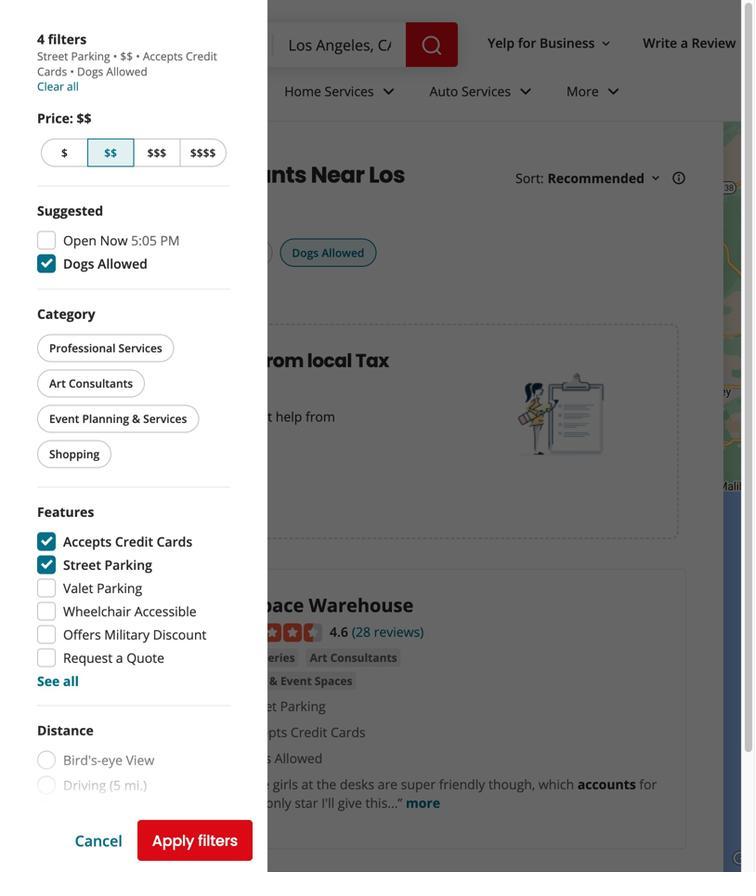 Task type: locate. For each thing, give the bounding box(es) containing it.
1 horizontal spatial accepts
[[143, 48, 183, 64]]

wheelchair
[[63, 602, 131, 620]]

art up spaces
[[310, 650, 328, 665]]

military
[[104, 626, 150, 643]]

yelp
[[488, 34, 515, 52], [37, 144, 61, 159]]

1 vertical spatial a
[[116, 649, 123, 667]]

1 vertical spatial from
[[306, 408, 336, 425]]

2 horizontal spatial •
[[136, 48, 140, 64]]

2 horizontal spatial 4
[[106, 852, 113, 869]]

1 horizontal spatial the
[[317, 775, 337, 793]]

1 vertical spatial shopping
[[49, 446, 100, 462]]

accepts credit cards up at
[[241, 723, 366, 741]]

0 vertical spatial &
[[132, 411, 140, 426]]

2 vertical spatial street
[[241, 697, 277, 715]]

filters group
[[37, 238, 381, 268]]

5:05
[[131, 232, 157, 249]]

2 group from the top
[[37, 503, 231, 690]]

parking down the venues & event spaces button
[[280, 697, 326, 715]]

16 chevron right v2 image
[[150, 145, 165, 160]]

from left local
[[259, 348, 304, 374]]

street parking down the venues & event spaces button
[[241, 697, 326, 715]]

24 chevron down v2 image right more at the top
[[603, 80, 625, 103]]

group containing features
[[37, 503, 231, 690]]

16 checkmark v2 image
[[222, 699, 237, 714]]

event inside button
[[49, 411, 79, 426]]

category group
[[33, 304, 231, 472]]

option group containing distance
[[37, 721, 231, 872]]

1 horizontal spatial &
[[269, 673, 278, 688]]

24 chevron down v2 image inside auto services link
[[515, 80, 537, 103]]

art inside button
[[226, 650, 244, 665]]

4 left 'all'
[[84, 246, 89, 258]]

24 chevron down v2 image inside more link
[[603, 80, 625, 103]]

friendly
[[440, 775, 486, 793]]

yelp for yelp for business
[[488, 34, 515, 52]]

get
[[254, 408, 273, 425]]

0 horizontal spatial event
[[49, 411, 79, 426]]

all
[[67, 79, 79, 94], [63, 672, 79, 690]]

get started button
[[69, 474, 181, 515]]

the up i'll
[[317, 775, 337, 793]]

0 vertical spatial mi.)
[[124, 776, 147, 794]]

mi.) right the (1
[[129, 827, 152, 844]]

get
[[84, 484, 109, 505]]

0 vertical spatial cards
[[37, 64, 67, 79]]

4.6 link
[[330, 621, 349, 641]]

2 horizontal spatial 24 chevron down v2 image
[[603, 80, 625, 103]]

parking up valet parking
[[105, 556, 152, 574]]

accepts up "the
[[241, 723, 288, 741]]

4
[[37, 30, 45, 48], [84, 246, 89, 258], [106, 852, 113, 869]]

sort:
[[516, 169, 545, 187]]

yelp for business
[[488, 34, 595, 52]]

1 vertical spatial credit
[[115, 533, 153, 550]]

event left us
[[49, 411, 79, 426]]

&
[[132, 411, 140, 426], [269, 673, 278, 688]]

2 vertical spatial $$
[[104, 145, 117, 160]]

0 vertical spatial accepts
[[143, 48, 183, 64]]

art consultants button up us
[[37, 370, 145, 397]]

mi.) right (2
[[118, 801, 141, 819]]

top 10 best accountants near los angeles, california
[[37, 159, 405, 220]]

1 horizontal spatial •
[[113, 48, 117, 64]]

0 horizontal spatial filters
[[48, 30, 87, 48]]

consultants for art consultants
[[69, 376, 133, 391]]

1 vertical spatial event
[[281, 673, 312, 688]]

1 vertical spatial &
[[269, 673, 278, 688]]

artspace warehouse image
[[60, 592, 200, 732]]

0 horizontal spatial art
[[49, 376, 66, 391]]

consultants down the (28
[[331, 650, 398, 665]]

art for art galleries
[[226, 650, 244, 665]]

0 horizontal spatial &
[[132, 411, 140, 426]]

accepts credit cards down the get started
[[63, 533, 193, 550]]

1 vertical spatial yelp
[[37, 144, 61, 159]]

1 vertical spatial all
[[63, 672, 79, 690]]

1 horizontal spatial $$
[[104, 145, 117, 160]]

& down galleries in the bottom of the page
[[269, 673, 278, 688]]

venues & event spaces link
[[222, 672, 357, 690]]

all right clear
[[67, 79, 79, 94]]

the
[[317, 775, 337, 793], [243, 794, 263, 812]]

art inside category group
[[49, 376, 66, 391]]

1 horizontal spatial cards
[[157, 533, 193, 550]]

distance
[[37, 721, 94, 739]]

dogs allowed down near
[[292, 245, 365, 260]]

services for auto services
[[462, 82, 511, 100]]

event planning & services
[[49, 411, 187, 426]]

1 horizontal spatial credit
[[186, 48, 217, 64]]

0 vertical spatial filters
[[48, 30, 87, 48]]

art galleries
[[226, 650, 295, 665]]

2 horizontal spatial $$
[[120, 48, 133, 64]]

free price estimates from local tax professionals image
[[518, 369, 611, 462]]

4 filters
[[37, 30, 87, 48]]

google image
[[729, 848, 756, 872]]

review
[[692, 34, 737, 52]]

dogs right clear
[[77, 64, 103, 79]]

1 horizontal spatial consultants
[[331, 650, 398, 665]]

search image
[[421, 34, 444, 57]]

which
[[539, 775, 575, 793]]

mi.) inside "walking (1 mi.) within 4 blocks"
[[129, 827, 152, 844]]

1 vertical spatial accepts
[[63, 533, 112, 550]]

event down galleries in the bottom of the page
[[281, 673, 312, 688]]

group
[[37, 201, 231, 274], [37, 503, 231, 690]]

0 vertical spatial a
[[681, 34, 689, 52]]

1 horizontal spatial for
[[640, 775, 658, 793]]

consultants inside art consultants venues & event spaces
[[331, 650, 398, 665]]

cards down 4 filters
[[37, 64, 67, 79]]

all right 'see'
[[63, 672, 79, 690]]

project
[[181, 408, 224, 425]]

estimates
[[162, 348, 256, 374]]

1 24 chevron down v2 image from the left
[[378, 80, 400, 103]]

0 vertical spatial group
[[37, 201, 231, 274]]

all for clear all
[[67, 79, 79, 94]]

apply filters button
[[137, 820, 253, 861]]

2 vertical spatial credit
[[291, 723, 328, 741]]

24 chevron down v2 image for more
[[603, 80, 625, 103]]

services inside professional services button
[[119, 340, 162, 356]]

filters inside button
[[198, 830, 238, 851]]

dogs allowed up the girls
[[241, 749, 323, 767]]

1 horizontal spatial street parking
[[241, 697, 326, 715]]

4 for 4 all
[[84, 246, 89, 258]]

apply
[[152, 830, 194, 851]]

0 horizontal spatial a
[[116, 649, 123, 667]]

filters
[[48, 30, 87, 48], [198, 830, 238, 851]]

street parking
[[63, 556, 152, 574], [241, 697, 326, 715]]

& inside art consultants venues & event spaces
[[269, 673, 278, 688]]

cancel button
[[75, 831, 123, 850]]

0 vertical spatial event
[[49, 411, 79, 426]]

1 group from the top
[[37, 201, 231, 274]]

0 vertical spatial for
[[519, 34, 537, 52]]

filters up street parking • $$ •
[[48, 30, 87, 48]]

more
[[567, 82, 599, 100]]

$$ button
[[87, 139, 134, 167]]

free
[[69, 348, 108, 374]]

consultants
[[69, 376, 133, 391], [331, 650, 398, 665]]

0 horizontal spatial for
[[519, 34, 537, 52]]

dogs
[[77, 64, 103, 79], [292, 245, 319, 260], [63, 255, 94, 272], [241, 749, 272, 767]]

parking down 4 filters
[[71, 48, 110, 64]]

2 24 chevron down v2 image from the left
[[515, 80, 537, 103]]

dogs allowed
[[292, 245, 365, 260], [63, 255, 148, 272], [241, 749, 323, 767]]

0 horizontal spatial from
[[259, 348, 304, 374]]

0 horizontal spatial consultants
[[69, 376, 133, 391]]

1 vertical spatial the
[[243, 794, 263, 812]]

1 horizontal spatial 4
[[84, 246, 89, 258]]

4 for 4 filters
[[37, 30, 45, 48]]

biking
[[63, 801, 100, 819]]

0 horizontal spatial street parking
[[63, 556, 152, 574]]

accountants
[[172, 144, 242, 159], [162, 159, 307, 191]]

2 vertical spatial accepts credit cards
[[241, 723, 366, 741]]

parking
[[71, 48, 110, 64], [105, 556, 152, 574], [97, 579, 142, 597], [280, 697, 326, 715]]

0 horizontal spatial 4
[[37, 30, 45, 48]]

0 vertical spatial street parking
[[63, 556, 152, 574]]

1 vertical spatial for
[[640, 775, 658, 793]]

allowed
[[106, 64, 148, 79], [322, 245, 365, 260], [98, 255, 148, 272], [275, 749, 323, 767]]

None search field
[[141, 22, 462, 67]]

cards inside accepts credit cards
[[37, 64, 67, 79]]

24 chevron down v2 image down yelp for business
[[515, 80, 537, 103]]

for inside button
[[519, 34, 537, 52]]

1 vertical spatial filters
[[198, 830, 238, 851]]

(1
[[114, 827, 126, 844]]

see all
[[37, 672, 79, 690]]

dogs down near
[[292, 245, 319, 260]]

1 horizontal spatial art
[[226, 650, 244, 665]]

4 up clear
[[37, 30, 45, 48]]

more link
[[406, 794, 441, 812]]

1 vertical spatial street parking
[[241, 697, 326, 715]]

filters right the apply
[[198, 830, 238, 851]]

16 info v2 image
[[672, 171, 687, 186]]

wheelchair accessible
[[63, 602, 197, 620]]

mi.) for walking (1 mi.) within 4 blocks
[[129, 827, 152, 844]]

1 vertical spatial cards
[[157, 533, 193, 550]]

24 chevron down v2 image
[[378, 80, 400, 103], [515, 80, 537, 103], [603, 80, 625, 103]]

street down 4 filters
[[37, 48, 68, 64]]

accountants inside top 10 best accountants near los angeles, california
[[162, 159, 307, 191]]

4 down the cancel
[[106, 852, 113, 869]]

& left your
[[132, 411, 140, 426]]

consultants for art consultants venues & event spaces
[[331, 650, 398, 665]]

1 horizontal spatial yelp
[[488, 34, 515, 52]]

tax
[[356, 348, 389, 374]]

art inside art consultants venues & event spaces
[[310, 650, 328, 665]]

accepts down features
[[63, 533, 112, 550]]

yelp up auto services link
[[488, 34, 515, 52]]

a right write
[[681, 34, 689, 52]]

group containing suggested
[[37, 201, 231, 274]]

0 vertical spatial 4
[[37, 30, 45, 48]]

1 vertical spatial consultants
[[331, 650, 398, 665]]

0 vertical spatial the
[[317, 775, 337, 793]]

a inside write a review link
[[681, 34, 689, 52]]

allowed inside button
[[322, 245, 365, 260]]

striving artists framing and art services image
[[747, 369, 756, 406]]

2 horizontal spatial art
[[310, 650, 328, 665]]

option group
[[37, 721, 231, 872]]

1 vertical spatial 4
[[84, 246, 89, 258]]

professional services button
[[37, 334, 175, 362]]

2 vertical spatial cards
[[331, 723, 366, 741]]

art galleries button
[[222, 648, 299, 667]]

0 horizontal spatial accepts
[[63, 533, 112, 550]]

24 chevron down v2 image left auto
[[378, 80, 400, 103]]

24 chevron down v2 image inside the 'home services' link
[[378, 80, 400, 103]]

4 inside 4 all
[[84, 246, 89, 258]]

walking (1 mi.) within 4 blocks
[[63, 827, 155, 869]]

2 vertical spatial 4
[[106, 852, 113, 869]]

10
[[83, 159, 105, 191]]

services inside the 'home services' link
[[325, 82, 374, 100]]

1 horizontal spatial 24 chevron down v2 image
[[515, 80, 537, 103]]

3 24 chevron down v2 image from the left
[[603, 80, 625, 103]]

0 vertical spatial all
[[67, 79, 79, 94]]

consultants inside category group
[[69, 376, 133, 391]]

1 horizontal spatial event
[[281, 673, 312, 688]]

cards up the desks
[[331, 723, 366, 741]]

from right help
[[306, 408, 336, 425]]

street
[[37, 48, 68, 64], [63, 556, 101, 574], [241, 697, 277, 715]]

0 horizontal spatial $$
[[77, 109, 92, 127]]

1 vertical spatial mi.)
[[118, 801, 141, 819]]

auto services
[[430, 82, 511, 100]]

art
[[49, 376, 66, 391], [226, 650, 244, 665], [310, 650, 328, 665]]

art consultants venues & event spaces
[[226, 650, 398, 688]]

$$
[[120, 48, 133, 64], [77, 109, 92, 127], [104, 145, 117, 160]]

0 vertical spatial credit
[[186, 48, 217, 64]]

1 horizontal spatial a
[[681, 34, 689, 52]]

art down professional
[[49, 376, 66, 391]]

24 chevron down v2 image for auto services
[[515, 80, 537, 103]]

allowed down near
[[322, 245, 365, 260]]

accounts
[[578, 775, 637, 793]]

1 horizontal spatial filters
[[198, 830, 238, 851]]

0 horizontal spatial 24 chevron down v2 image
[[378, 80, 400, 103]]

2 horizontal spatial accepts
[[241, 723, 288, 741]]

services inside auto services link
[[462, 82, 511, 100]]

the down "the
[[243, 794, 263, 812]]

now
[[100, 232, 128, 249]]

cards down the started at the left of the page
[[157, 533, 193, 550]]

0 horizontal spatial yelp
[[37, 144, 61, 159]]

for right the accounts
[[640, 775, 658, 793]]

a down military at the bottom of page
[[116, 649, 123, 667]]

clear
[[37, 79, 64, 94]]

2 vertical spatial accepts
[[241, 723, 288, 741]]

1 vertical spatial street
[[63, 556, 101, 574]]

1 vertical spatial group
[[37, 503, 231, 690]]

artspace warehouse
[[222, 592, 414, 618]]

allowed down open now 5:05 pm at the left top of page
[[98, 255, 148, 272]]

street down venues
[[241, 697, 277, 715]]

2 vertical spatial mi.)
[[129, 827, 152, 844]]

accepts credit cards down 4 filters
[[37, 48, 217, 79]]

event
[[49, 411, 79, 426], [281, 673, 312, 688]]

yelp inside button
[[488, 34, 515, 52]]

tell
[[69, 408, 90, 425]]

accepts up 'price: $$' 'group'
[[143, 48, 183, 64]]

dogs up "the
[[241, 749, 272, 767]]

allowed up 'price: $$' 'group'
[[106, 64, 148, 79]]

4.6
[[330, 623, 349, 640]]

1 horizontal spatial art consultants button
[[306, 648, 401, 667]]

0 vertical spatial $$
[[120, 48, 133, 64]]

street up valet
[[63, 556, 101, 574]]

0 horizontal spatial cards
[[37, 64, 67, 79]]

0 vertical spatial consultants
[[69, 376, 133, 391]]

art consultants button down the (28
[[306, 648, 401, 667]]

0 vertical spatial yelp
[[488, 34, 515, 52]]

$
[[61, 145, 68, 160]]

0 horizontal spatial the
[[243, 794, 263, 812]]

4 all
[[84, 245, 111, 260]]

(28 reviews)
[[352, 623, 424, 640]]

home services
[[285, 82, 374, 100]]

mi.) right (5
[[124, 776, 147, 794]]

art up venues
[[226, 650, 244, 665]]

street parking up valet parking
[[63, 556, 152, 574]]

0 vertical spatial art consultants button
[[37, 370, 145, 397]]

credit
[[186, 48, 217, 64], [115, 533, 153, 550], [291, 723, 328, 741]]

yelp left $
[[37, 144, 61, 159]]

consultants down free
[[69, 376, 133, 391]]

for left business
[[519, 34, 537, 52]]



Task type: describe. For each thing, give the bounding box(es) containing it.
0 horizontal spatial art consultants button
[[37, 370, 145, 397]]

event inside art consultants venues & event spaces
[[281, 673, 312, 688]]

open now 5:05 pm
[[63, 232, 180, 249]]

the inside for the only star i'll give this..."
[[243, 794, 263, 812]]

business
[[540, 34, 595, 52]]

apply filters
[[152, 830, 238, 851]]

get started
[[84, 484, 166, 505]]

0 vertical spatial from
[[259, 348, 304, 374]]

& inside button
[[132, 411, 140, 426]]

event planning & services button
[[37, 405, 199, 433]]

(28 reviews) link
[[352, 621, 424, 641]]

clear all
[[37, 79, 79, 94]]

2 horizontal spatial cards
[[331, 723, 366, 741]]

art consultants
[[49, 376, 133, 391]]

auto
[[430, 82, 459, 100]]

valet
[[63, 579, 93, 597]]

"the
[[243, 775, 270, 793]]

dogs allowed inside button
[[292, 245, 365, 260]]

0 horizontal spatial •
[[70, 64, 74, 79]]

yelp for the yelp link
[[37, 144, 61, 159]]

filters for apply filters
[[198, 830, 238, 851]]

desks
[[340, 775, 375, 793]]

services for professional services
[[119, 340, 162, 356]]

art galleries link
[[222, 648, 299, 667]]

more
[[406, 794, 441, 812]]

angeles,
[[37, 189, 134, 220]]

mi.) for biking (2 mi.)
[[118, 801, 141, 819]]

4.6 star rating image
[[222, 623, 323, 642]]

give
[[338, 794, 362, 812]]

1 vertical spatial art consultants button
[[306, 648, 401, 667]]

2 horizontal spatial credit
[[291, 723, 328, 741]]

venues & event spaces button
[[222, 672, 357, 690]]

yelp link
[[37, 144, 61, 159]]

see
[[37, 672, 60, 690]]

filters for 4 filters
[[48, 30, 87, 48]]

suggested
[[37, 202, 103, 219]]

allowed up at
[[275, 749, 323, 767]]

all
[[98, 245, 111, 260]]

16 filter v2 image
[[53, 246, 68, 261]]

features
[[37, 503, 94, 521]]

i'll
[[322, 794, 335, 812]]

auto services link
[[415, 67, 552, 121]]

home services link
[[270, 67, 415, 121]]

art for art consultants
[[49, 376, 66, 391]]

eye
[[102, 751, 123, 769]]

$$$$
[[191, 145, 216, 160]]

shopping inside button
[[49, 446, 100, 462]]

1 horizontal spatial from
[[306, 408, 336, 425]]

reviews)
[[374, 623, 424, 640]]

super
[[401, 775, 436, 793]]

street parking • $$ •
[[37, 48, 143, 64]]

offers military discount
[[63, 626, 207, 643]]

$$ inside button
[[104, 145, 117, 160]]

price:
[[37, 109, 73, 127]]

price
[[112, 348, 159, 374]]

$$$$ button
[[180, 139, 227, 167]]

los
[[369, 159, 405, 191]]

services inside event planning & services button
[[143, 411, 187, 426]]

write a review
[[644, 34, 737, 52]]

(28
[[352, 623, 371, 640]]

professional
[[49, 340, 116, 356]]

top
[[37, 159, 79, 191]]

dogs inside dogs allowed button
[[292, 245, 319, 260]]

a for review
[[681, 34, 689, 52]]

shopping link
[[91, 144, 143, 159]]

star
[[295, 794, 318, 812]]

0 horizontal spatial credit
[[115, 533, 153, 550]]

price: $$ group
[[37, 109, 231, 171]]

all for see all
[[63, 672, 79, 690]]

artspace warehouse link
[[222, 592, 414, 618]]

0 vertical spatial shopping
[[91, 144, 143, 159]]

best
[[110, 159, 158, 191]]

california
[[138, 189, 248, 220]]

this..."
[[366, 794, 403, 812]]

artspace
[[222, 592, 304, 618]]

1 vertical spatial accepts credit cards
[[63, 533, 193, 550]]

at
[[302, 775, 314, 793]]

map region
[[689, 0, 756, 872]]

professionals
[[69, 374, 193, 400]]

planning
[[82, 411, 129, 426]]

16 chevron down v2 image
[[599, 36, 614, 51]]

price: $$
[[37, 109, 92, 127]]

pm
[[160, 232, 180, 249]]

driving (5 mi.)
[[63, 776, 147, 794]]

4 inside "walking (1 mi.) within 4 blocks"
[[106, 852, 113, 869]]

within
[[63, 852, 102, 869]]

about
[[111, 408, 147, 425]]

request
[[63, 649, 113, 667]]

offers
[[63, 626, 101, 643]]

cards inside group
[[157, 533, 193, 550]]

(5
[[110, 776, 121, 794]]

credit inside accepts credit cards
[[186, 48, 217, 64]]

24 chevron down v2 image for home services
[[378, 80, 400, 103]]

and
[[227, 408, 250, 425]]

0 vertical spatial accepts credit cards
[[37, 48, 217, 79]]

sponsored
[[69, 426, 134, 444]]

a for quote
[[116, 649, 123, 667]]

16 speech v2 image
[[222, 778, 237, 792]]

business categories element
[[141, 67, 756, 121]]

services for home services
[[325, 82, 374, 100]]

write a review link
[[636, 26, 744, 60]]

dogs allowed down now
[[63, 255, 148, 272]]

16 checkmark v2 image
[[222, 751, 237, 766]]

16 chevron right v2 image
[[69, 145, 84, 160]]

cancel
[[75, 831, 123, 850]]

started
[[113, 484, 166, 505]]

for inside for the only star i'll give this..."
[[640, 775, 658, 793]]

shopping button
[[37, 440, 112, 468]]

0 vertical spatial street
[[37, 48, 68, 64]]

bird's-eye view
[[63, 751, 155, 769]]

request a quote
[[63, 649, 165, 667]]

biking (2 mi.)
[[63, 801, 141, 819]]

for the only star i'll give this..."
[[243, 775, 658, 812]]

mi.) for driving (5 mi.)
[[124, 776, 147, 794]]

spaces
[[315, 673, 353, 688]]

venues
[[226, 673, 267, 688]]

yelp for business button
[[481, 26, 621, 60]]

open
[[63, 232, 97, 249]]

$$$ button
[[134, 139, 180, 167]]

discount
[[153, 626, 207, 643]]

1 vertical spatial $$
[[77, 109, 92, 127]]

parking up wheelchair accessible on the left bottom of page
[[97, 579, 142, 597]]

see all button
[[37, 672, 79, 690]]

warehouse
[[309, 592, 414, 618]]

local
[[307, 348, 352, 374]]

dogs down the open
[[63, 255, 94, 272]]

dogs allowed button
[[280, 238, 377, 267]]

though,
[[489, 775, 536, 793]]



Task type: vqa. For each thing, say whether or not it's contained in the screenshot.
24
no



